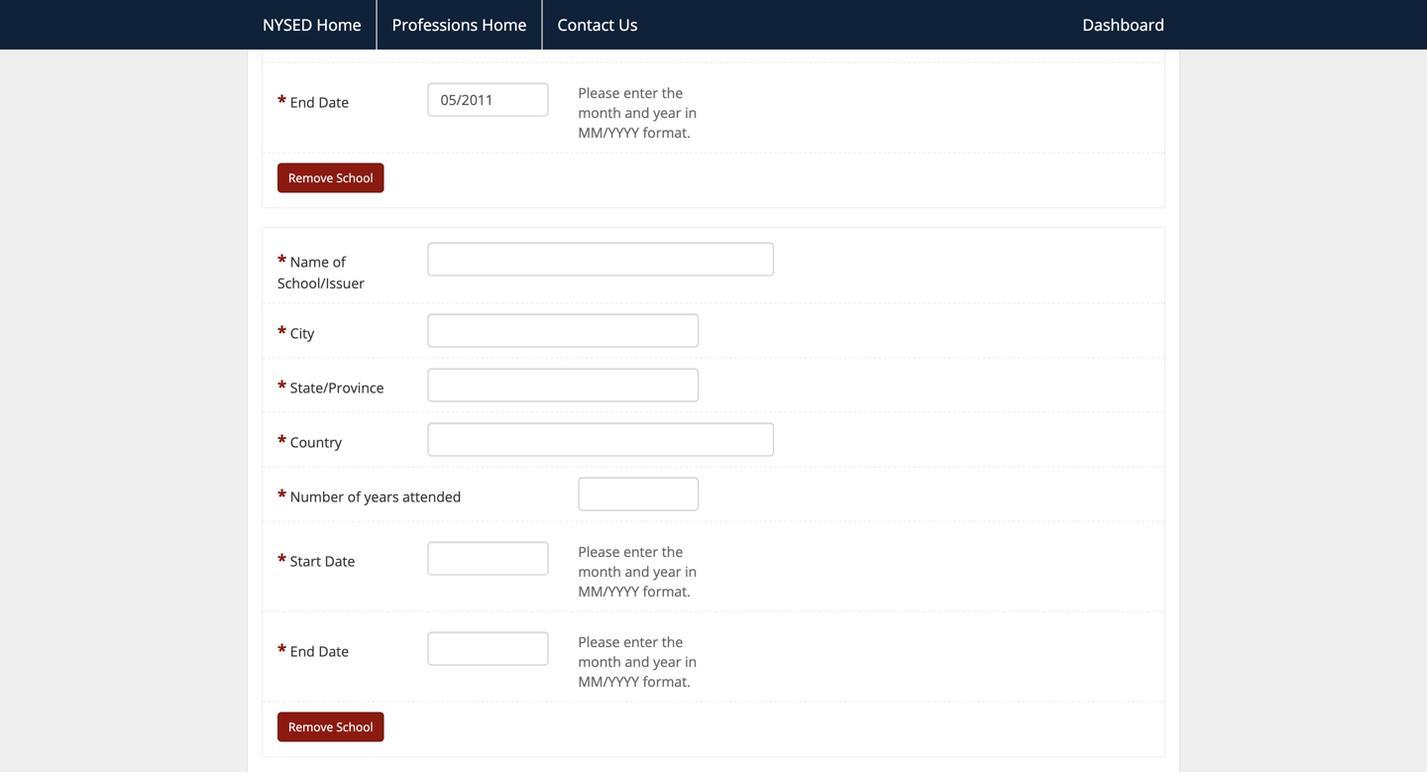 Task type: vqa. For each thing, say whether or not it's contained in the screenshot.
of associated with * Name of School/Issuer
yes



Task type: describe. For each thing, give the bounding box(es) containing it.
1 start from the top
[[290, 3, 321, 21]]

date down nysed home link
[[319, 93, 349, 112]]

of for * name of school/issuer
[[333, 253, 346, 271]]

2 mm/yyyy from the top
[[578, 123, 639, 142]]

country
[[290, 433, 342, 452]]

8 * from the top
[[278, 639, 287, 662]]

4 please from the top
[[578, 633, 620, 652]]

3 year from the top
[[653, 562, 682, 581]]

1 end from the top
[[290, 93, 315, 112]]

3 format. from the top
[[643, 582, 691, 601]]

* city
[[278, 321, 314, 344]]

school/issuer
[[278, 274, 365, 293]]

4 in from the top
[[685, 653, 697, 671]]

professions home
[[392, 14, 527, 35]]

4 mm/yyyy from the top
[[578, 672, 639, 691]]

home for professions home
[[482, 14, 527, 35]]

home for nysed home
[[317, 14, 362, 35]]

2 school from the top
[[336, 719, 373, 735]]

* state/province
[[278, 375, 384, 398]]

1 please enter the month and year in mm/yyyy format. from the top
[[578, 0, 697, 52]]

start inside * start date
[[290, 552, 321, 571]]

1 enter from the top
[[624, 0, 658, 12]]

date right nysed
[[325, 3, 355, 21]]

professions
[[392, 14, 478, 35]]

1 please from the top
[[578, 0, 620, 12]]

* country
[[278, 430, 342, 453]]

2 end from the top
[[290, 642, 315, 661]]

1 and from the top
[[625, 13, 650, 32]]

3 enter from the top
[[624, 543, 658, 561]]

1 format. from the top
[[643, 33, 691, 52]]

3 please enter the month and year in mm/yyyy format. from the top
[[578, 543, 697, 601]]

professions home link
[[376, 0, 542, 50]]

remove school for 2nd remove school link from the bottom
[[289, 170, 373, 186]]

6 * from the top
[[278, 484, 287, 507]]

2 and from the top
[[625, 103, 650, 122]]

1 remove school link from the top
[[278, 163, 384, 193]]

2 please from the top
[[578, 83, 620, 102]]

1 mm/yyyy from the top
[[578, 33, 639, 52]]

2 * end date from the top
[[278, 639, 349, 662]]

4 please enter the month and year in mm/yyyy format. from the top
[[578, 633, 697, 691]]

remove for 1st remove school link from the bottom of the page
[[289, 719, 333, 735]]

3 mm/yyyy from the top
[[578, 582, 639, 601]]

2 please enter the month and year in mm/yyyy format. from the top
[[578, 83, 697, 142]]

of for * number of years attended
[[348, 487, 361, 506]]

2 the from the top
[[662, 83, 683, 102]]

4 the from the top
[[662, 633, 683, 652]]

nysed
[[263, 14, 313, 35]]

remove school for 1st remove school link from the bottom of the page
[[289, 719, 373, 735]]

2 month from the top
[[578, 103, 622, 122]]

4 format. from the top
[[643, 672, 691, 691]]

dashboard link
[[1068, 0, 1180, 50]]

us
[[619, 14, 638, 35]]



Task type: locate. For each thing, give the bounding box(es) containing it.
name
[[290, 253, 329, 271]]

date inside * start date
[[325, 552, 355, 571]]

mm/yyyy
[[578, 33, 639, 52], [578, 123, 639, 142], [578, 582, 639, 601], [578, 672, 639, 691]]

4 enter from the top
[[624, 633, 658, 652]]

remove
[[289, 170, 333, 186], [289, 719, 333, 735]]

of
[[333, 253, 346, 271], [348, 487, 361, 506]]

end
[[290, 93, 315, 112], [290, 642, 315, 661]]

2 * from the top
[[278, 250, 287, 272]]

1 remove school from the top
[[289, 170, 373, 186]]

1 the from the top
[[662, 0, 683, 12]]

0 vertical spatial end
[[290, 93, 315, 112]]

3 in from the top
[[685, 562, 697, 581]]

year
[[653, 13, 682, 32], [653, 103, 682, 122], [653, 562, 682, 581], [653, 653, 682, 671]]

1 * end date from the top
[[278, 90, 349, 113]]

0 vertical spatial * end date
[[278, 90, 349, 113]]

5 * from the top
[[278, 430, 287, 453]]

3 and from the top
[[625, 562, 650, 581]]

1 year from the top
[[653, 13, 682, 32]]

1 vertical spatial school
[[336, 719, 373, 735]]

date
[[325, 3, 355, 21], [319, 93, 349, 112], [325, 552, 355, 571], [319, 642, 349, 661]]

format.
[[643, 33, 691, 52], [643, 123, 691, 142], [643, 582, 691, 601], [643, 672, 691, 691]]

date down number on the bottom left of the page
[[325, 552, 355, 571]]

1 month from the top
[[578, 13, 622, 32]]

1 horizontal spatial home
[[482, 14, 527, 35]]

1 remove from the top
[[289, 170, 333, 186]]

nysed home link
[[248, 0, 376, 50]]

2 format. from the top
[[643, 123, 691, 142]]

contact us link
[[542, 0, 653, 50]]

contact
[[558, 14, 615, 35]]

1 vertical spatial remove school
[[289, 719, 373, 735]]

1 in from the top
[[685, 13, 697, 32]]

contact us
[[558, 14, 638, 35]]

start
[[290, 3, 321, 21], [290, 552, 321, 571]]

2 remove from the top
[[289, 719, 333, 735]]

remove school
[[289, 170, 373, 186], [289, 719, 373, 735]]

1 home from the left
[[317, 14, 362, 35]]

4 year from the top
[[653, 653, 682, 671]]

0 horizontal spatial of
[[333, 253, 346, 271]]

3 please from the top
[[578, 543, 620, 561]]

nysed home
[[263, 14, 362, 35]]

attended
[[403, 487, 461, 506]]

0 vertical spatial of
[[333, 253, 346, 271]]

7 * from the top
[[278, 549, 287, 572]]

the
[[662, 0, 683, 12], [662, 83, 683, 102], [662, 543, 683, 561], [662, 633, 683, 652]]

* end date
[[278, 90, 349, 113], [278, 639, 349, 662]]

3 the from the top
[[662, 543, 683, 561]]

1 * from the top
[[278, 90, 287, 113]]

number
[[290, 487, 344, 506]]

and
[[625, 13, 650, 32], [625, 103, 650, 122], [625, 562, 650, 581], [625, 653, 650, 671]]

* end date down nysed home link
[[278, 90, 349, 113]]

*
[[278, 90, 287, 113], [278, 250, 287, 272], [278, 321, 287, 344], [278, 375, 287, 398], [278, 430, 287, 453], [278, 484, 287, 507], [278, 549, 287, 572], [278, 639, 287, 662]]

2 start from the top
[[290, 552, 321, 571]]

1 horizontal spatial of
[[348, 487, 361, 506]]

1 vertical spatial remove
[[289, 719, 333, 735]]

* inside * name of school/issuer
[[278, 250, 287, 272]]

start date
[[290, 3, 355, 21]]

3 * from the top
[[278, 321, 287, 344]]

in
[[685, 13, 697, 32], [685, 103, 697, 122], [685, 562, 697, 581], [685, 653, 697, 671]]

end down nysed home link
[[290, 93, 315, 112]]

1 school from the top
[[336, 170, 373, 186]]

2 in from the top
[[685, 103, 697, 122]]

* end date down * start date
[[278, 639, 349, 662]]

please
[[578, 0, 620, 12], [578, 83, 620, 102], [578, 543, 620, 561], [578, 633, 620, 652]]

1 vertical spatial start
[[290, 552, 321, 571]]

1 vertical spatial * end date
[[278, 639, 349, 662]]

school
[[336, 170, 373, 186], [336, 719, 373, 735]]

* start date
[[278, 549, 355, 572]]

1 vertical spatial remove school link
[[278, 713, 384, 742]]

0 vertical spatial school
[[336, 170, 373, 186]]

home right professions on the left of the page
[[482, 14, 527, 35]]

remove for 2nd remove school link from the bottom
[[289, 170, 333, 186]]

0 vertical spatial start
[[290, 3, 321, 21]]

0 horizontal spatial home
[[317, 14, 362, 35]]

please enter the month and year in mm/yyyy format.
[[578, 0, 697, 52], [578, 83, 697, 142], [578, 543, 697, 601], [578, 633, 697, 691]]

4 and from the top
[[625, 653, 650, 671]]

3 month from the top
[[578, 562, 622, 581]]

enter
[[624, 0, 658, 12], [624, 83, 658, 102], [624, 543, 658, 561], [624, 633, 658, 652]]

home
[[317, 14, 362, 35], [482, 14, 527, 35]]

of inside * name of school/issuer
[[333, 253, 346, 271]]

years
[[364, 487, 399, 506]]

2 enter from the top
[[624, 83, 658, 102]]

1 vertical spatial of
[[348, 487, 361, 506]]

state/province
[[290, 378, 384, 397]]

2 remove school from the top
[[289, 719, 373, 735]]

4 * from the top
[[278, 375, 287, 398]]

0 vertical spatial remove
[[289, 170, 333, 186]]

end down * start date
[[290, 642, 315, 661]]

0 vertical spatial remove school link
[[278, 163, 384, 193]]

of left years at the bottom
[[348, 487, 361, 506]]

dashboard
[[1083, 14, 1165, 35]]

4 month from the top
[[578, 653, 622, 671]]

* number of years attended
[[278, 484, 461, 507]]

1 vertical spatial end
[[290, 642, 315, 661]]

* name of school/issuer
[[278, 250, 365, 293]]

of inside * number of years attended
[[348, 487, 361, 506]]

home right nysed
[[317, 14, 362, 35]]

2 year from the top
[[653, 103, 682, 122]]

month
[[578, 13, 622, 32], [578, 103, 622, 122], [578, 562, 622, 581], [578, 653, 622, 671]]

2 home from the left
[[482, 14, 527, 35]]

remove school link
[[278, 163, 384, 193], [278, 713, 384, 742]]

city
[[290, 324, 314, 343]]

None text field
[[428, 0, 549, 26], [428, 368, 699, 402], [428, 423, 774, 457], [428, 632, 549, 666], [428, 0, 549, 26], [428, 368, 699, 402], [428, 423, 774, 457], [428, 632, 549, 666]]

None text field
[[428, 83, 549, 117], [428, 243, 774, 276], [428, 314, 699, 348], [578, 478, 699, 511], [428, 542, 549, 576], [428, 83, 549, 117], [428, 243, 774, 276], [428, 314, 699, 348], [578, 478, 699, 511], [428, 542, 549, 576]]

2 remove school link from the top
[[278, 713, 384, 742]]

date down * start date
[[319, 642, 349, 661]]

0 vertical spatial remove school
[[289, 170, 373, 186]]

of up the school/issuer
[[333, 253, 346, 271]]



